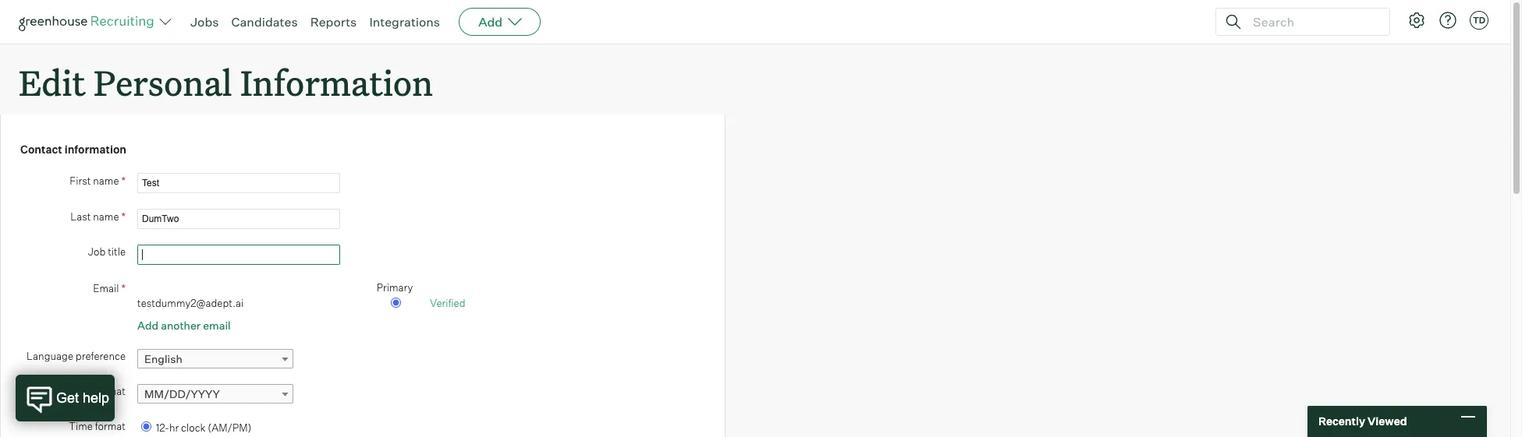 Task type: describe. For each thing, give the bounding box(es) containing it.
* for first name *
[[121, 174, 126, 187]]

12-hr clock (am/pm)
[[156, 422, 252, 435]]

add another email link
[[137, 319, 231, 332]]

jobs
[[190, 14, 219, 30]]

viewed
[[1368, 415, 1408, 429]]

testdummy2@adept.ai
[[137, 298, 244, 310]]

td button
[[1471, 11, 1489, 30]]

email
[[203, 319, 231, 332]]

clock
[[181, 422, 206, 435]]

integrations
[[370, 14, 440, 30]]

mm/dd/yyyy
[[144, 388, 220, 401]]

job
[[88, 246, 106, 258]]

first
[[70, 175, 91, 187]]

personal
[[94, 59, 232, 105]]

Job title text field
[[137, 245, 340, 265]]

title
[[108, 246, 126, 258]]

12-hr clock (AM/PM) radio
[[141, 422, 151, 433]]

language
[[27, 351, 73, 363]]

email *
[[93, 282, 126, 295]]

(am/pm)
[[208, 422, 252, 435]]

edit
[[19, 59, 86, 105]]

verified
[[430, 298, 466, 310]]

* for last name *
[[121, 210, 126, 223]]

12-
[[156, 422, 169, 435]]

add button
[[459, 8, 541, 36]]

date format
[[71, 386, 126, 398]]

configure image
[[1408, 11, 1427, 30]]

Search text field
[[1250, 11, 1376, 33]]

td button
[[1468, 8, 1492, 33]]

contact
[[20, 143, 62, 156]]

hr
[[169, 422, 179, 435]]

english
[[144, 353, 183, 366]]

english link
[[137, 350, 294, 369]]



Task type: vqa. For each thing, say whether or not it's contained in the screenshot.
leftmost To
no



Task type: locate. For each thing, give the bounding box(es) containing it.
information
[[65, 143, 127, 156]]

last name *
[[70, 210, 126, 223]]

format right time
[[95, 421, 126, 433]]

integrations link
[[370, 14, 440, 30]]

format right date
[[95, 386, 126, 398]]

time format
[[69, 421, 126, 433]]

format
[[95, 386, 126, 398], [95, 421, 126, 433]]

name right first
[[93, 175, 119, 187]]

* right email
[[121, 282, 126, 295]]

3 * from the top
[[121, 282, 126, 295]]

* down information
[[121, 174, 126, 187]]

candidates
[[231, 14, 298, 30]]

time
[[69, 421, 93, 433]]

1 vertical spatial add
[[137, 319, 159, 332]]

name right 'last'
[[93, 211, 119, 223]]

email
[[93, 282, 119, 295]]

name
[[93, 175, 119, 187], [93, 211, 119, 223]]

add inside popup button
[[479, 14, 503, 30]]

information
[[240, 59, 433, 105]]

first name *
[[70, 174, 126, 187]]

add another email
[[137, 319, 231, 332]]

1 * from the top
[[121, 174, 126, 187]]

reports
[[310, 14, 357, 30]]

mm/dd/yyyy link
[[137, 385, 294, 404]]

0 vertical spatial add
[[479, 14, 503, 30]]

name for first name *
[[93, 175, 119, 187]]

1 vertical spatial name
[[93, 211, 119, 223]]

0 horizontal spatial add
[[137, 319, 159, 332]]

language preference
[[27, 351, 126, 363]]

None text field
[[137, 173, 340, 193], [137, 209, 340, 229], [137, 173, 340, 193], [137, 209, 340, 229]]

2 format from the top
[[95, 421, 126, 433]]

primary
[[377, 282, 413, 294]]

job title
[[88, 246, 126, 258]]

add for add
[[479, 14, 503, 30]]

name for last name *
[[93, 211, 119, 223]]

contact information
[[20, 143, 127, 156]]

1 vertical spatial format
[[95, 421, 126, 433]]

reports link
[[310, 14, 357, 30]]

2 * from the top
[[121, 210, 126, 223]]

jobs link
[[190, 14, 219, 30]]

1 horizontal spatial add
[[479, 14, 503, 30]]

1 format from the top
[[95, 386, 126, 398]]

add
[[479, 14, 503, 30], [137, 319, 159, 332]]

last
[[70, 211, 91, 223]]

None radio
[[391, 298, 401, 308]]

greenhouse recruiting image
[[19, 12, 159, 31]]

recently
[[1319, 415, 1366, 429]]

another
[[161, 319, 201, 332]]

td
[[1474, 15, 1486, 26]]

* up title
[[121, 210, 126, 223]]

candidates link
[[231, 14, 298, 30]]

format for date format
[[95, 386, 126, 398]]

add for add another email
[[137, 319, 159, 332]]

format for time format
[[95, 421, 126, 433]]

date
[[71, 386, 93, 398]]

name inside last name *
[[93, 211, 119, 223]]

*
[[121, 174, 126, 187], [121, 210, 126, 223], [121, 282, 126, 295]]

1 name from the top
[[93, 175, 119, 187]]

2 name from the top
[[93, 211, 119, 223]]

1 vertical spatial *
[[121, 210, 126, 223]]

0 vertical spatial *
[[121, 174, 126, 187]]

0 vertical spatial name
[[93, 175, 119, 187]]

recently viewed
[[1319, 415, 1408, 429]]

name inside first name *
[[93, 175, 119, 187]]

2 vertical spatial *
[[121, 282, 126, 295]]

0 vertical spatial format
[[95, 386, 126, 398]]

preference
[[76, 351, 126, 363]]

edit personal information
[[19, 59, 433, 105]]



